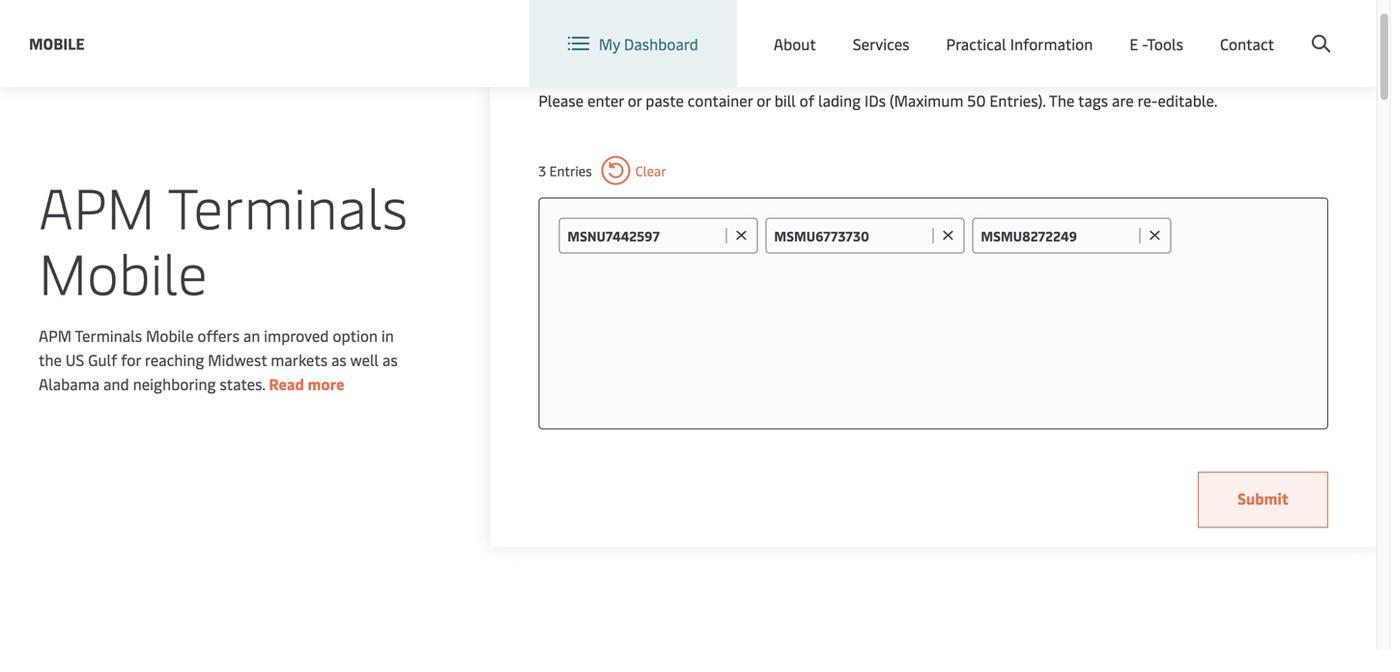 Task type: locate. For each thing, give the bounding box(es) containing it.
1 horizontal spatial terminals
[[168, 168, 408, 244]]

1 horizontal spatial or
[[757, 90, 771, 111]]

0 vertical spatial terminals
[[168, 168, 408, 244]]

clear
[[636, 161, 667, 180]]

apm
[[39, 168, 155, 244], [39, 325, 72, 346]]

mobile inside apm terminals mobile
[[39, 233, 207, 309]]

1 horizontal spatial as
[[383, 349, 398, 370]]

alabama
[[39, 373, 100, 394]]

2 apm from the top
[[39, 325, 72, 346]]

switch location button
[[802, 18, 943, 39]]

0 horizontal spatial terminals
[[75, 325, 142, 346]]

apm terminals mobile offers an improved option in the us gulf for reaching midwest markets as well as alabama and neighboring states.
[[39, 325, 398, 394]]

are
[[1112, 90, 1134, 111]]

re-
[[1138, 90, 1158, 111]]

container
[[688, 90, 753, 111]]

please
[[539, 90, 584, 111]]

1 as from the left
[[331, 349, 347, 370]]

account
[[1283, 18, 1340, 39]]

1 vertical spatial terminals
[[75, 325, 142, 346]]

as down 'in'
[[383, 349, 398, 370]]

paste
[[646, 90, 684, 111]]

switch location
[[833, 18, 943, 39]]

1 entered id text field from the left
[[568, 227, 721, 245]]

improved
[[264, 325, 329, 346]]

dashboard
[[624, 33, 699, 54]]

tools
[[1147, 33, 1184, 54]]

the
[[1049, 90, 1075, 111]]

practical information
[[947, 33, 1093, 54]]

0 vertical spatial mobile
[[29, 33, 85, 54]]

login / create account
[[1184, 18, 1340, 39]]

practical
[[947, 33, 1007, 54]]

of
[[800, 90, 815, 111]]

or
[[628, 90, 642, 111], [757, 90, 771, 111]]

1 vertical spatial mobile
[[39, 233, 207, 309]]

mobile secondary image
[[47, 320, 385, 610]]

read more link
[[269, 373, 345, 394]]

Entered ID text field
[[568, 227, 721, 245], [774, 227, 928, 245]]

3 entries
[[539, 161, 592, 180]]

midwest
[[208, 349, 267, 370]]

as
[[331, 349, 347, 370], [383, 349, 398, 370]]

markets
[[271, 349, 328, 370]]

create
[[1235, 18, 1280, 39]]

as left well
[[331, 349, 347, 370]]

states.
[[220, 373, 265, 394]]

1 vertical spatial apm
[[39, 325, 72, 346]]

terminals
[[168, 168, 408, 244], [75, 325, 142, 346]]

2 vertical spatial mobile
[[146, 325, 194, 346]]

well
[[350, 349, 379, 370]]

0 horizontal spatial as
[[331, 349, 347, 370]]

2 entered id text field from the left
[[774, 227, 928, 245]]

switch
[[833, 18, 879, 39]]

mobile inside apm terminals mobile offers an improved option in the us gulf for reaching midwest markets as well as alabama and neighboring states.
[[146, 325, 194, 346]]

please enter or paste container or bill of lading ids (maximum 50 entries). the tags are re-editable.
[[539, 90, 1218, 111]]

mobile
[[29, 33, 85, 54], [39, 233, 207, 309], [146, 325, 194, 346]]

terminals inside apm terminals mobile offers an improved option in the us gulf for reaching midwest markets as well as alabama and neighboring states.
[[75, 325, 142, 346]]

my dashboard
[[599, 33, 699, 54]]

mobile for apm terminals mobile
[[39, 233, 207, 309]]

import
[[539, 42, 620, 78]]

in
[[382, 325, 394, 346]]

about
[[774, 33, 816, 54]]

global menu
[[1004, 18, 1092, 39]]

the
[[39, 349, 62, 370]]

0 vertical spatial apm
[[39, 168, 155, 244]]

3
[[539, 161, 546, 180]]

my
[[599, 33, 620, 54]]

apm inside apm terminals mobile
[[39, 168, 155, 244]]

option
[[333, 325, 378, 346]]

0 horizontal spatial entered id text field
[[568, 227, 721, 245]]

read
[[269, 373, 304, 394]]

apm terminals mobile
[[39, 168, 408, 309]]

reaching
[[145, 349, 204, 370]]

or right enter
[[628, 90, 642, 111]]

location
[[883, 18, 943, 39]]

apm for apm terminals mobile offers an improved option in the us gulf for reaching midwest markets as well as alabama and neighboring states.
[[39, 325, 72, 346]]

for
[[121, 349, 141, 370]]

mobile link
[[29, 31, 85, 56]]

terminals inside apm terminals mobile
[[168, 168, 408, 244]]

-
[[1142, 33, 1147, 54]]

Entered ID text field
[[981, 227, 1135, 245]]

or left bill
[[757, 90, 771, 111]]

terminals for apm terminals mobile offers an improved option in the us gulf for reaching midwest markets as well as alabama and neighboring states.
[[75, 325, 142, 346]]

offers
[[198, 325, 240, 346]]

apm inside apm terminals mobile offers an improved option in the us gulf for reaching midwest markets as well as alabama and neighboring states.
[[39, 325, 72, 346]]

global
[[1004, 18, 1049, 39]]

my dashboard button
[[568, 0, 699, 87]]

1 horizontal spatial entered id text field
[[774, 227, 928, 245]]

login
[[1184, 18, 1222, 39]]

neighboring
[[133, 373, 216, 394]]

2 or from the left
[[757, 90, 771, 111]]

0 horizontal spatial or
[[628, 90, 642, 111]]

read more
[[269, 373, 345, 394]]

1 apm from the top
[[39, 168, 155, 244]]

terminals for apm terminals mobile
[[168, 168, 408, 244]]



Task type: vqa. For each thing, say whether or not it's contained in the screenshot.
Select Location
no



Task type: describe. For each thing, give the bounding box(es) containing it.
e -tools
[[1130, 33, 1184, 54]]

import availability
[[539, 42, 753, 78]]

us
[[66, 349, 84, 370]]

e -tools button
[[1130, 0, 1184, 87]]

1 or from the left
[[628, 90, 642, 111]]

menu
[[1053, 18, 1092, 39]]

availability
[[627, 42, 753, 78]]

about button
[[774, 0, 816, 87]]

login / create account link
[[1148, 0, 1340, 57]]

services button
[[853, 0, 910, 87]]

bill
[[775, 90, 796, 111]]

tags
[[1078, 90, 1108, 111]]

entries).
[[990, 90, 1046, 111]]

contact button
[[1221, 0, 1275, 87]]

more
[[308, 373, 345, 394]]

an
[[243, 325, 260, 346]]

practical information button
[[947, 0, 1093, 87]]

editable.
[[1158, 90, 1218, 111]]

(maximum
[[890, 90, 964, 111]]

clear button
[[602, 156, 667, 185]]

apm for apm terminals mobile
[[39, 168, 155, 244]]

submit
[[1238, 488, 1289, 509]]

lading
[[818, 90, 861, 111]]

50
[[968, 90, 986, 111]]

enter
[[588, 90, 624, 111]]

gulf
[[88, 349, 117, 370]]

submit button
[[1198, 472, 1329, 528]]

e
[[1130, 33, 1139, 54]]

contact
[[1221, 33, 1275, 54]]

information
[[1010, 33, 1093, 54]]

global menu button
[[962, 0, 1112, 57]]

ids
[[865, 90, 886, 111]]

mobile for apm terminals mobile offers an improved option in the us gulf for reaching midwest markets as well as alabama and neighboring states.
[[146, 325, 194, 346]]

and
[[103, 373, 129, 394]]

entries
[[550, 161, 592, 180]]

services
[[853, 33, 910, 54]]

/
[[1225, 18, 1232, 39]]

2 as from the left
[[383, 349, 398, 370]]



